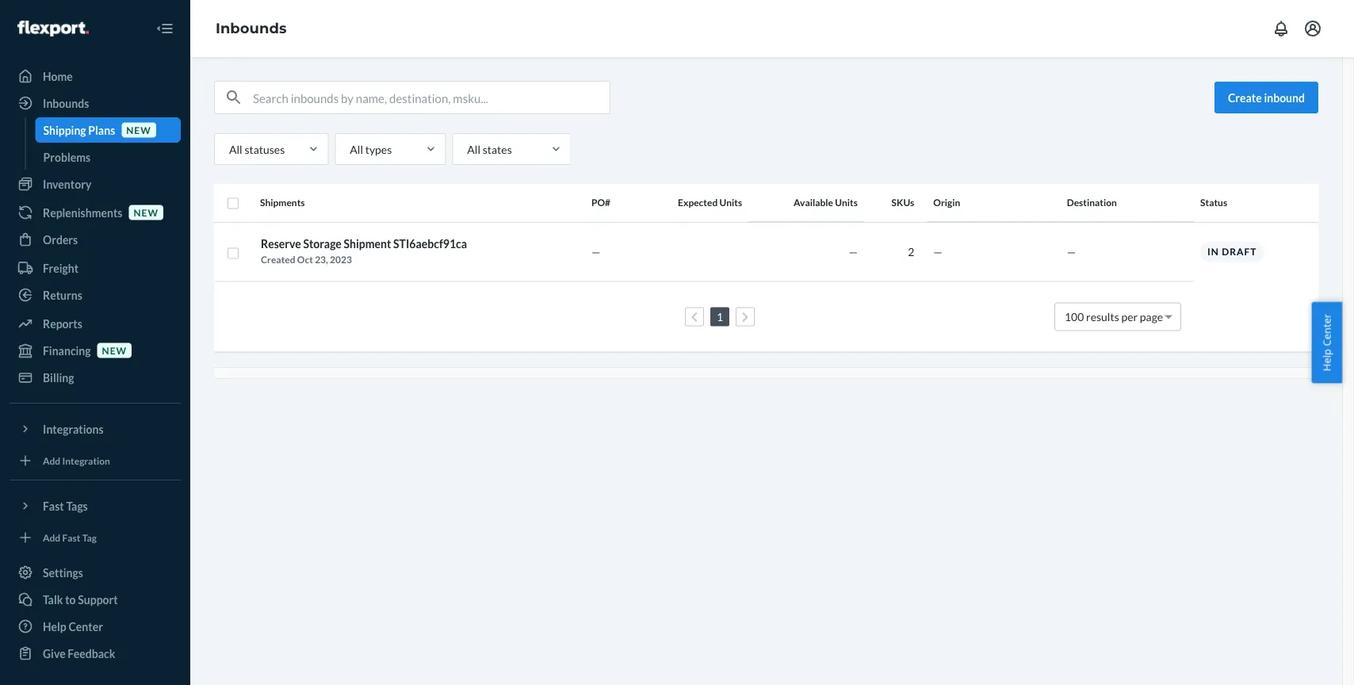 Task type: locate. For each thing, give the bounding box(es) containing it.
1 horizontal spatial units
[[835, 197, 858, 208]]

all states
[[467, 142, 512, 156]]

1 horizontal spatial help center
[[1320, 314, 1334, 371]]

1 vertical spatial inbounds link
[[10, 90, 181, 116]]

0 vertical spatial help center
[[1320, 314, 1334, 371]]

center inside button
[[1320, 314, 1334, 346]]

units
[[720, 197, 742, 208], [835, 197, 858, 208]]

1 vertical spatial help center
[[43, 620, 103, 633]]

3 all from the left
[[467, 142, 480, 156]]

— right 2
[[933, 245, 943, 258]]

problems
[[43, 150, 90, 164]]

add
[[43, 455, 60, 466], [43, 532, 60, 543]]

all
[[229, 142, 242, 156], [350, 142, 363, 156], [467, 142, 480, 156]]

1 horizontal spatial all
[[350, 142, 363, 156]]

inbounds link
[[216, 20, 287, 37], [10, 90, 181, 116]]

100 results per page
[[1065, 310, 1163, 323]]

statuses
[[245, 142, 285, 156]]

status
[[1200, 197, 1227, 208]]

open account menu image
[[1303, 19, 1323, 38]]

new down reports link on the top left of the page
[[102, 344, 127, 356]]

skus
[[892, 197, 914, 208]]

all left states
[[467, 142, 480, 156]]

create inbound button
[[1215, 82, 1319, 113]]

reserve storage shipment sti6aebcf91ca created oct 23, 2023
[[261, 237, 467, 265]]

— down "destination"
[[1067, 245, 1076, 258]]

2 units from the left
[[835, 197, 858, 208]]

1 horizontal spatial help
[[1320, 349, 1334, 371]]

tags
[[66, 499, 88, 513]]

financing
[[43, 344, 91, 357]]

fast tags
[[43, 499, 88, 513]]

in draft
[[1208, 246, 1257, 257]]

add fast tag link
[[10, 525, 181, 550]]

units for expected units
[[720, 197, 742, 208]]

add down "fast tags"
[[43, 532, 60, 543]]

results
[[1086, 310, 1119, 323]]

1 — from the left
[[591, 245, 601, 258]]

replenishments
[[43, 206, 122, 219]]

help center
[[1320, 314, 1334, 371], [43, 620, 103, 633]]

all statuses
[[229, 142, 285, 156]]

new right plans
[[126, 124, 151, 136]]

2 vertical spatial new
[[102, 344, 127, 356]]

add for add integration
[[43, 455, 60, 466]]

1 vertical spatial new
[[134, 206, 159, 218]]

—
[[591, 245, 601, 258], [849, 245, 858, 258], [933, 245, 943, 258], [1067, 245, 1076, 258]]

origin
[[933, 197, 960, 208]]

— down the po#
[[591, 245, 601, 258]]

0 vertical spatial inbounds
[[216, 20, 287, 37]]

storage
[[303, 237, 342, 251]]

units right expected
[[720, 197, 742, 208]]

add integration
[[43, 455, 110, 466]]

0 vertical spatial help
[[1320, 349, 1334, 371]]

3 — from the left
[[933, 245, 943, 258]]

talk to support button
[[10, 587, 181, 612]]

inbound
[[1264, 91, 1305, 104]]

talk to support
[[43, 593, 118, 606]]

0 horizontal spatial help center
[[43, 620, 103, 633]]

new
[[126, 124, 151, 136], [134, 206, 159, 218], [102, 344, 127, 356]]

1 add from the top
[[43, 455, 60, 466]]

available units
[[794, 197, 858, 208]]

1 vertical spatial help
[[43, 620, 66, 633]]

center
[[1320, 314, 1334, 346], [69, 620, 103, 633]]

fast left tag
[[62, 532, 80, 543]]

0 horizontal spatial units
[[720, 197, 742, 208]]

feedback
[[68, 647, 115, 660]]

2 add from the top
[[43, 532, 60, 543]]

2 all from the left
[[350, 142, 363, 156]]

all left statuses
[[229, 142, 242, 156]]

0 horizontal spatial all
[[229, 142, 242, 156]]

all for all states
[[467, 142, 480, 156]]

2
[[908, 245, 914, 258]]

give feedback button
[[10, 641, 181, 666]]

give
[[43, 647, 66, 660]]

fast left tags
[[43, 499, 64, 513]]

fast tags button
[[10, 493, 181, 519]]

types
[[365, 142, 392, 156]]

open notifications image
[[1272, 19, 1291, 38]]

all left types at the left top of page
[[350, 142, 363, 156]]

0 vertical spatial fast
[[43, 499, 64, 513]]

orders
[[43, 233, 78, 246]]

0 vertical spatial new
[[126, 124, 151, 136]]

chevron left image
[[691, 311, 698, 322]]

to
[[65, 593, 76, 606]]

reports link
[[10, 311, 181, 336]]

1 vertical spatial add
[[43, 532, 60, 543]]

1 units from the left
[[720, 197, 742, 208]]

inventory
[[43, 177, 91, 191]]

inbounds
[[216, 20, 287, 37], [43, 96, 89, 110]]

plans
[[88, 123, 115, 137]]

integrations button
[[10, 416, 181, 442]]

in
[[1208, 246, 1219, 257]]

help center link
[[10, 614, 181, 639]]

settings
[[43, 566, 83, 579]]

0 horizontal spatial help
[[43, 620, 66, 633]]

add left integration
[[43, 455, 60, 466]]

billing link
[[10, 365, 181, 390]]

1 all from the left
[[229, 142, 242, 156]]

0 vertical spatial center
[[1320, 314, 1334, 346]]

help inside help center link
[[43, 620, 66, 633]]

1 horizontal spatial center
[[1320, 314, 1334, 346]]

all for all types
[[350, 142, 363, 156]]

0 horizontal spatial center
[[69, 620, 103, 633]]

fast
[[43, 499, 64, 513], [62, 532, 80, 543]]

0 vertical spatial add
[[43, 455, 60, 466]]

fast inside dropdown button
[[43, 499, 64, 513]]

new up "orders" link
[[134, 206, 159, 218]]

1 vertical spatial inbounds
[[43, 96, 89, 110]]

help
[[1320, 349, 1334, 371], [43, 620, 66, 633]]

23,
[[315, 254, 328, 265]]

— down available units on the top right
[[849, 245, 858, 258]]

give feedback
[[43, 647, 115, 660]]

units right 'available'
[[835, 197, 858, 208]]

home link
[[10, 63, 181, 89]]

2 horizontal spatial all
[[467, 142, 480, 156]]

po#
[[591, 197, 611, 208]]

1 horizontal spatial inbounds link
[[216, 20, 287, 37]]

flexport logo image
[[17, 21, 89, 36]]



Task type: describe. For each thing, give the bounding box(es) containing it.
chevron right image
[[742, 311, 749, 322]]

integrations
[[43, 422, 104, 436]]

0 horizontal spatial inbounds link
[[10, 90, 181, 116]]

billing
[[43, 371, 74, 384]]

orders link
[[10, 227, 181, 252]]

settings link
[[10, 560, 181, 585]]

square image
[[227, 247, 239, 260]]

shipping plans
[[43, 123, 115, 137]]

1
[[717, 310, 723, 323]]

states
[[483, 142, 512, 156]]

inventory link
[[10, 171, 181, 197]]

all types
[[350, 142, 392, 156]]

all for all statuses
[[229, 142, 242, 156]]

freight
[[43, 261, 79, 275]]

shipments
[[260, 197, 305, 208]]

problems link
[[35, 144, 181, 170]]

tag
[[82, 532, 97, 543]]

add fast tag
[[43, 532, 97, 543]]

returns
[[43, 288, 82, 302]]

add integration link
[[10, 448, 181, 473]]

home
[[43, 69, 73, 83]]

available
[[794, 197, 833, 208]]

page
[[1140, 310, 1163, 323]]

help center button
[[1312, 302, 1342, 383]]

talk
[[43, 593, 63, 606]]

expected units
[[678, 197, 742, 208]]

oct
[[297, 254, 313, 265]]

1 link
[[714, 310, 726, 323]]

sti6aebcf91ca
[[393, 237, 467, 251]]

1 vertical spatial fast
[[62, 532, 80, 543]]

close navigation image
[[155, 19, 174, 38]]

100
[[1065, 310, 1084, 323]]

2 — from the left
[[849, 245, 858, 258]]

destination
[[1067, 197, 1117, 208]]

reserve
[[261, 237, 301, 251]]

shipping
[[43, 123, 86, 137]]

new for financing
[[102, 344, 127, 356]]

created
[[261, 254, 295, 265]]

0 horizontal spatial inbounds
[[43, 96, 89, 110]]

2023
[[330, 254, 352, 265]]

help inside help center button
[[1320, 349, 1334, 371]]

new for replenishments
[[134, 206, 159, 218]]

per
[[1121, 310, 1138, 323]]

create
[[1228, 91, 1262, 104]]

add for add fast tag
[[43, 532, 60, 543]]

expected
[[678, 197, 718, 208]]

1 horizontal spatial inbounds
[[216, 20, 287, 37]]

100 results per page option
[[1065, 310, 1163, 323]]

shipment
[[344, 237, 391, 251]]

integration
[[62, 455, 110, 466]]

help center inside button
[[1320, 314, 1334, 371]]

create inbound
[[1228, 91, 1305, 104]]

1 vertical spatial center
[[69, 620, 103, 633]]

4 — from the left
[[1067, 245, 1076, 258]]

support
[[78, 593, 118, 606]]

new for shipping plans
[[126, 124, 151, 136]]

Search inbounds by name, destination, msku... text field
[[253, 82, 610, 113]]

0 vertical spatial inbounds link
[[216, 20, 287, 37]]

units for available units
[[835, 197, 858, 208]]

square image
[[227, 197, 239, 210]]

returns link
[[10, 282, 181, 308]]

freight link
[[10, 255, 181, 281]]

draft
[[1222, 246, 1257, 257]]

reports
[[43, 317, 82, 330]]



Task type: vqa. For each thing, say whether or not it's contained in the screenshot.
Give Feedback button
yes



